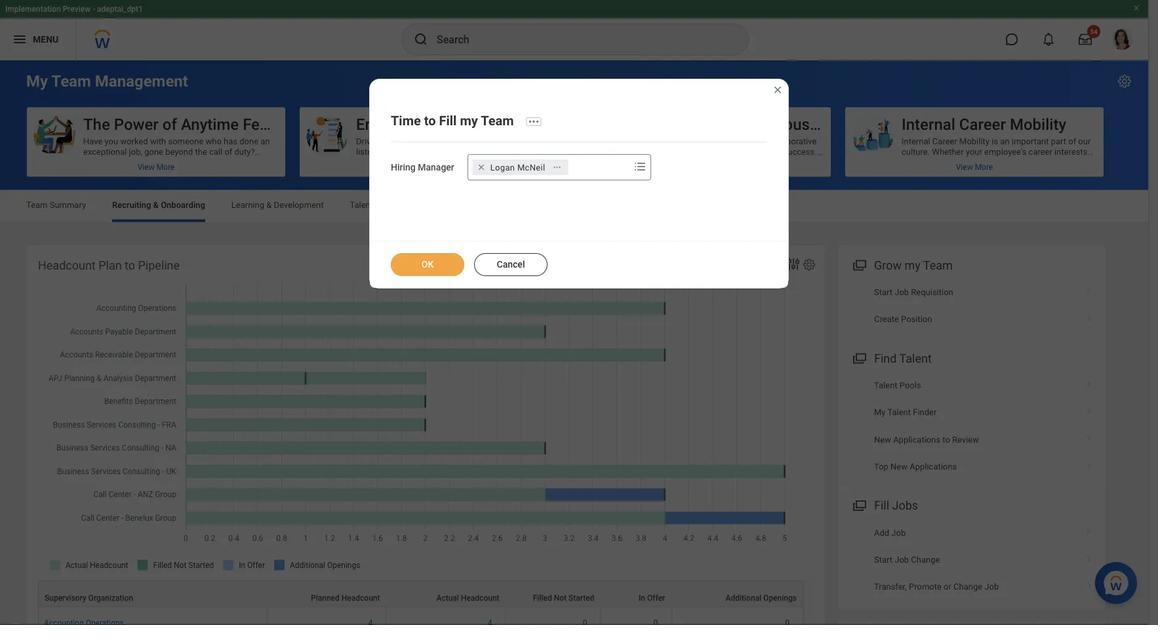 Task type: describe. For each thing, give the bounding box(es) containing it.
coaching and continuous conversations button
[[573, 107, 916, 177]]

new applications to review
[[875, 435, 980, 444]]

logan
[[491, 163, 515, 172]]

fill jobs
[[875, 499, 919, 513]]

logan mcneil element
[[491, 162, 546, 173]]

requisition
[[912, 287, 954, 297]]

actual headcount button
[[387, 582, 506, 607]]

0 horizontal spatial change
[[912, 555, 940, 565]]

transfer, promote or change job
[[875, 582, 999, 592]]

start job change link
[[839, 546, 1106, 574]]

coaching and continuous conversations
[[629, 115, 916, 134]]

fill inside main content
[[875, 499, 890, 513]]

headcount for actual headcount
[[461, 594, 500, 603]]

talent inside my talent finder link
[[888, 407, 911, 417]]

implementation preview -   adeptai_dpt1
[[5, 5, 143, 14]]

job for add job
[[892, 528, 906, 538]]

plan
[[99, 259, 122, 272]]

planned
[[311, 594, 340, 603]]

add
[[875, 528, 890, 538]]

development
[[274, 200, 324, 210]]

hiring manager
[[391, 162, 455, 173]]

career
[[960, 115, 1006, 134]]

planned headcount
[[311, 594, 380, 603]]

talent pools link
[[839, 372, 1106, 399]]

list for fill jobs
[[839, 519, 1106, 601]]

filled
[[533, 594, 552, 603]]

in offer button
[[601, 582, 671, 607]]

in
[[639, 594, 646, 603]]

inbox large image
[[1079, 33, 1092, 46]]

coaching
[[629, 115, 696, 134]]

finder
[[914, 407, 937, 417]]

talent pools
[[875, 380, 922, 390]]

grow my team
[[875, 259, 953, 272]]

1 horizontal spatial change
[[954, 582, 983, 592]]

position
[[902, 314, 933, 324]]

recruiting
[[112, 200, 151, 210]]

start job requisition link
[[839, 279, 1106, 306]]

notifications large image
[[1043, 33, 1056, 46]]

the power of anytime feedback
[[83, 115, 311, 134]]

create position link
[[839, 306, 1106, 333]]

chevron right image for my talent finder
[[1081, 403, 1098, 416]]

logan mcneil, press delete to clear value. option
[[472, 160, 568, 175]]

the
[[83, 115, 110, 134]]

chevron right image for to
[[1081, 430, 1098, 443]]

power
[[114, 115, 159, 134]]

learning & development
[[231, 200, 324, 210]]

related actions image
[[553, 163, 562, 172]]

chevron right image for create position
[[1081, 310, 1098, 323]]

pools
[[900, 380, 922, 390]]

and
[[700, 115, 726, 134]]

the power of anytime feedback button
[[27, 107, 311, 177]]

adeptai_dpt1
[[97, 5, 143, 14]]

additional openings
[[726, 594, 797, 603]]

start job requisition
[[875, 287, 954, 297]]

supervisory
[[45, 594, 86, 603]]

employee
[[356, 115, 425, 134]]

job for start job change
[[895, 555, 909, 565]]

internal career mobility button
[[846, 107, 1104, 177]]

management
[[95, 72, 188, 91]]

logan mcneil
[[491, 163, 546, 172]]

or
[[944, 582, 952, 592]]

job for start job requisition
[[895, 287, 909, 297]]

talent inside talent pools link
[[875, 380, 898, 390]]

review
[[953, 435, 980, 444]]

profile logan mcneil element
[[1104, 25, 1141, 54]]

anytime
[[181, 115, 239, 134]]

team inside "time to fill my team" dialog
[[481, 113, 514, 128]]

offer
[[648, 594, 666, 603]]

time to fill my team
[[391, 113, 514, 128]]

close refer a candidate from internal career image
[[773, 85, 783, 95]]

chevron right image for applications
[[1081, 457, 1098, 470]]

team up the
[[51, 72, 91, 91]]

started
[[569, 594, 595, 603]]

my talent finder
[[875, 407, 937, 417]]

0 vertical spatial new
[[875, 435, 892, 444]]

to inside dialog
[[424, 113, 436, 128]]

list for grow my team
[[839, 279, 1106, 333]]

create
[[875, 314, 899, 324]]

start job change
[[875, 555, 940, 565]]

job inside transfer, promote or change job link
[[985, 582, 999, 592]]

talent & performance
[[350, 200, 432, 210]]

supervisory organization
[[45, 594, 133, 603]]

transfer, promote or change job link
[[839, 574, 1106, 601]]

my inside dialog
[[460, 113, 478, 128]]

find talent
[[875, 352, 932, 365]]

chevron right image for add job
[[1081, 523, 1098, 536]]

talent left the performance
[[350, 200, 373, 210]]

team up requisition
[[924, 259, 953, 272]]



Task type: vqa. For each thing, say whether or not it's contained in the screenshot.
Learning & Development
yes



Task type: locate. For each thing, give the bounding box(es) containing it.
chevron right image inside talent pools link
[[1081, 376, 1098, 389]]

conversations
[[814, 115, 916, 134]]

0 horizontal spatial fill
[[439, 113, 457, 128]]

planned headcount button
[[267, 582, 386, 607]]

implementation
[[5, 5, 61, 14]]

headcount right planned
[[342, 594, 380, 603]]

chevron right image inside the new applications to review link
[[1081, 430, 1098, 443]]

1 vertical spatial list
[[839, 372, 1106, 480]]

employee engagement button
[[300, 107, 558, 177]]

my
[[460, 113, 478, 128], [905, 259, 921, 272]]

chevron right image inside my talent finder link
[[1081, 403, 1098, 416]]

not
[[554, 594, 567, 603]]

2 horizontal spatial to
[[943, 435, 951, 444]]

engagement
[[429, 115, 518, 134]]

1 horizontal spatial fill
[[875, 499, 890, 513]]

preview
[[63, 5, 91, 14]]

filled not started button
[[506, 582, 601, 607]]

my inside main content
[[905, 259, 921, 272]]

start down grow
[[875, 287, 893, 297]]

3 chevron right image from the top
[[1081, 430, 1098, 443]]

0 vertical spatial change
[[912, 555, 940, 565]]

top new applications
[[875, 462, 957, 472]]

internal career mobility
[[902, 115, 1067, 134]]

menu group image left find
[[850, 349, 868, 366]]

headcount for planned headcount
[[342, 594, 380, 603]]

1 list from the top
[[839, 279, 1106, 333]]

top
[[875, 462, 889, 472]]

1 horizontal spatial my
[[875, 407, 886, 417]]

mcneil
[[518, 163, 546, 172]]

new
[[875, 435, 892, 444], [891, 462, 908, 472]]

job up transfer,
[[895, 555, 909, 565]]

chevron right image
[[1081, 310, 1098, 323], [1081, 403, 1098, 416], [1081, 523, 1098, 536], [1081, 578, 1098, 591]]

1 row from the top
[[38, 581, 804, 607]]

applications down new applications to review at the bottom right of page
[[910, 462, 957, 472]]

filled not started
[[533, 594, 595, 603]]

configure this page image
[[1117, 73, 1133, 89]]

headcount
[[38, 259, 96, 272], [342, 594, 380, 603], [461, 594, 500, 603]]

4 chevron right image from the top
[[1081, 457, 1098, 470]]

list containing start job requisition
[[839, 279, 1106, 333]]

to right time
[[424, 113, 436, 128]]

applications
[[894, 435, 941, 444], [910, 462, 957, 472]]

pipeline
[[138, 259, 180, 272]]

fill inside dialog
[[439, 113, 457, 128]]

1 horizontal spatial &
[[267, 200, 272, 210]]

1 horizontal spatial to
[[424, 113, 436, 128]]

0 vertical spatial start
[[875, 287, 893, 297]]

2 & from the left
[[267, 200, 272, 210]]

4 chevron right image from the top
[[1081, 578, 1098, 591]]

in offer
[[639, 594, 666, 603]]

to left review on the bottom
[[943, 435, 951, 444]]

continuous
[[730, 115, 810, 134]]

additional openings button
[[672, 582, 803, 607]]

chevron right image inside 'add job' link
[[1081, 523, 1098, 536]]

1 vertical spatial new
[[891, 462, 908, 472]]

main content
[[0, 60, 1149, 625]]

0 vertical spatial fill
[[439, 113, 457, 128]]

applications up the 'top new applications'
[[894, 435, 941, 444]]

2 horizontal spatial &
[[375, 200, 381, 210]]

1 vertical spatial my
[[905, 259, 921, 272]]

learning
[[231, 200, 264, 210]]

0 vertical spatial my
[[460, 113, 478, 128]]

0 vertical spatial my
[[26, 72, 48, 91]]

1 vertical spatial applications
[[910, 462, 957, 472]]

promote
[[909, 582, 942, 592]]

main content containing my team management
[[0, 60, 1149, 625]]

menu group image left the fill jobs
[[850, 496, 868, 514]]

menu group image
[[850, 256, 868, 273], [850, 349, 868, 366], [850, 496, 868, 514]]

implementation preview -   adeptai_dpt1 banner
[[0, 0, 1149, 60]]

0 horizontal spatial &
[[153, 200, 159, 210]]

to right plan
[[125, 259, 135, 272]]

employee engagement
[[356, 115, 518, 134]]

list for find talent
[[839, 372, 1106, 480]]

row containing supervisory organization
[[38, 581, 804, 607]]

chevron right image inside "start job requisition" link
[[1081, 283, 1098, 296]]

0 vertical spatial list
[[839, 279, 1106, 333]]

& right recruiting
[[153, 200, 159, 210]]

tab list containing team summary
[[13, 191, 1136, 222]]

tab list
[[13, 191, 1136, 222]]

job
[[895, 287, 909, 297], [892, 528, 906, 538], [895, 555, 909, 565], [985, 582, 999, 592]]

1 chevron right image from the top
[[1081, 310, 1098, 323]]

headcount left plan
[[38, 259, 96, 272]]

2 menu group image from the top
[[850, 349, 868, 366]]

search image
[[413, 31, 429, 47]]

1 horizontal spatial headcount
[[342, 594, 380, 603]]

menu group image for fill jobs
[[850, 496, 868, 514]]

feedback
[[243, 115, 311, 134]]

list containing add job
[[839, 519, 1106, 601]]

1 & from the left
[[153, 200, 159, 210]]

team summary
[[26, 200, 86, 210]]

job inside "start job requisition" link
[[895, 287, 909, 297]]

openings
[[764, 594, 797, 603]]

headcount plan to pipeline element
[[26, 246, 825, 625]]

chevron right image inside create position link
[[1081, 310, 1098, 323]]

0 vertical spatial menu group image
[[850, 256, 868, 273]]

0 horizontal spatial to
[[125, 259, 135, 272]]

recruiting & onboarding
[[112, 200, 205, 210]]

job inside 'add job' link
[[892, 528, 906, 538]]

chevron right image inside top new applications link
[[1081, 457, 1098, 470]]

0 vertical spatial to
[[424, 113, 436, 128]]

job down start job change link
[[985, 582, 999, 592]]

team
[[51, 72, 91, 91], [481, 113, 514, 128], [26, 200, 48, 210], [924, 259, 953, 272]]

2 vertical spatial menu group image
[[850, 496, 868, 514]]

2 chevron right image from the top
[[1081, 376, 1098, 389]]

&
[[153, 200, 159, 210], [267, 200, 272, 210], [375, 200, 381, 210]]

3 chevron right image from the top
[[1081, 523, 1098, 536]]

organization
[[88, 594, 133, 603]]

1 vertical spatial my
[[875, 407, 886, 417]]

1 menu group image from the top
[[850, 256, 868, 273]]

my for my team management
[[26, 72, 48, 91]]

onboarding
[[161, 200, 205, 210]]

2 start from the top
[[875, 555, 893, 565]]

to for new applications to review
[[943, 435, 951, 444]]

chevron right image for transfer, promote or change job
[[1081, 578, 1098, 591]]

talent left finder
[[888, 407, 911, 417]]

2 horizontal spatial headcount
[[461, 594, 500, 603]]

0 horizontal spatial my
[[26, 72, 48, 91]]

2 vertical spatial list
[[839, 519, 1106, 601]]

change up promote
[[912, 555, 940, 565]]

chevron right image for requisition
[[1081, 283, 1098, 296]]

new right 'top'
[[891, 462, 908, 472]]

cancel
[[497, 259, 525, 270]]

2 chevron right image from the top
[[1081, 403, 1098, 416]]

add job
[[875, 528, 906, 538]]

my for my talent finder
[[875, 407, 886, 417]]

list
[[839, 279, 1106, 333], [839, 372, 1106, 480], [839, 519, 1106, 601]]

performance
[[383, 200, 432, 210]]

3 & from the left
[[375, 200, 381, 210]]

new up 'top'
[[875, 435, 892, 444]]

fill
[[439, 113, 457, 128], [875, 499, 890, 513]]

0 horizontal spatial my
[[460, 113, 478, 128]]

1 start from the top
[[875, 287, 893, 297]]

& for talent
[[375, 200, 381, 210]]

0 vertical spatial applications
[[894, 435, 941, 444]]

& right learning
[[267, 200, 272, 210]]

1 vertical spatial start
[[875, 555, 893, 565]]

start down add
[[875, 555, 893, 565]]

headcount right the actual
[[461, 594, 500, 603]]

-
[[93, 5, 95, 14]]

my talent finder link
[[839, 399, 1106, 426]]

team up logan
[[481, 113, 514, 128]]

time to fill my team dialog
[[369, 79, 789, 289]]

to inside list
[[943, 435, 951, 444]]

create position
[[875, 314, 933, 324]]

transfer,
[[875, 582, 907, 592]]

start for start job change
[[875, 555, 893, 565]]

team left summary
[[26, 200, 48, 210]]

chevron right image inside start job change link
[[1081, 550, 1098, 563]]

0 horizontal spatial headcount
[[38, 259, 96, 272]]

change
[[912, 555, 940, 565], [954, 582, 983, 592]]

my
[[26, 72, 48, 91], [875, 407, 886, 417]]

1 vertical spatial fill
[[875, 499, 890, 513]]

jobs
[[893, 499, 919, 513]]

add job link
[[839, 519, 1106, 546]]

2 row from the top
[[38, 607, 804, 625]]

summary
[[50, 200, 86, 210]]

chevron right image inside transfer, promote or change job link
[[1081, 578, 1098, 591]]

find
[[875, 352, 897, 365]]

internal
[[902, 115, 956, 134]]

change right or
[[954, 582, 983, 592]]

& left the performance
[[375, 200, 381, 210]]

job up create position
[[895, 287, 909, 297]]

2 list from the top
[[839, 372, 1106, 480]]

talent up pools
[[900, 352, 932, 365]]

menu group image left grow
[[850, 256, 868, 273]]

time
[[391, 113, 421, 128]]

1 vertical spatial menu group image
[[850, 349, 868, 366]]

job right add
[[892, 528, 906, 538]]

grow
[[875, 259, 902, 272]]

headcount plan to pipeline
[[38, 259, 180, 272]]

to for headcount plan to pipeline
[[125, 259, 135, 272]]

manager
[[418, 162, 455, 173]]

supervisory organization button
[[39, 582, 267, 607]]

job inside start job change link
[[895, 555, 909, 565]]

start for start job requisition
[[875, 287, 893, 297]]

headcount inside actual headcount 'popup button'
[[461, 594, 500, 603]]

my team management
[[26, 72, 188, 91]]

talent
[[350, 200, 373, 210], [900, 352, 932, 365], [875, 380, 898, 390], [888, 407, 911, 417]]

actual headcount
[[437, 594, 500, 603]]

headcount inside "planned headcount" popup button
[[342, 594, 380, 603]]

1 vertical spatial change
[[954, 582, 983, 592]]

top new applications link
[[839, 453, 1106, 480]]

mobility
[[1010, 115, 1067, 134]]

actual
[[437, 594, 459, 603]]

cancel button
[[474, 253, 548, 276]]

1 vertical spatial to
[[125, 259, 135, 272]]

x small image
[[475, 161, 488, 174]]

1 horizontal spatial my
[[905, 259, 921, 272]]

menu group image for find talent
[[850, 349, 868, 366]]

3 menu group image from the top
[[850, 496, 868, 514]]

5 chevron right image from the top
[[1081, 550, 1098, 563]]

& for learning
[[267, 200, 272, 210]]

talent left pools
[[875, 380, 898, 390]]

& for recruiting
[[153, 200, 159, 210]]

menu group image for grow my team
[[850, 256, 868, 273]]

3 list from the top
[[839, 519, 1106, 601]]

close environment banner image
[[1133, 4, 1141, 12]]

2 vertical spatial to
[[943, 435, 951, 444]]

tab list inside main content
[[13, 191, 1136, 222]]

time to fill my team link
[[391, 113, 514, 128]]

prompts image
[[632, 159, 648, 175]]

list containing talent pools
[[839, 372, 1106, 480]]

of
[[163, 115, 177, 134]]

chevron right image
[[1081, 283, 1098, 296], [1081, 376, 1098, 389], [1081, 430, 1098, 443], [1081, 457, 1098, 470], [1081, 550, 1098, 563]]

row
[[38, 581, 804, 607], [38, 607, 804, 625]]

chevron right image for change
[[1081, 550, 1098, 563]]

1 chevron right image from the top
[[1081, 283, 1098, 296]]



